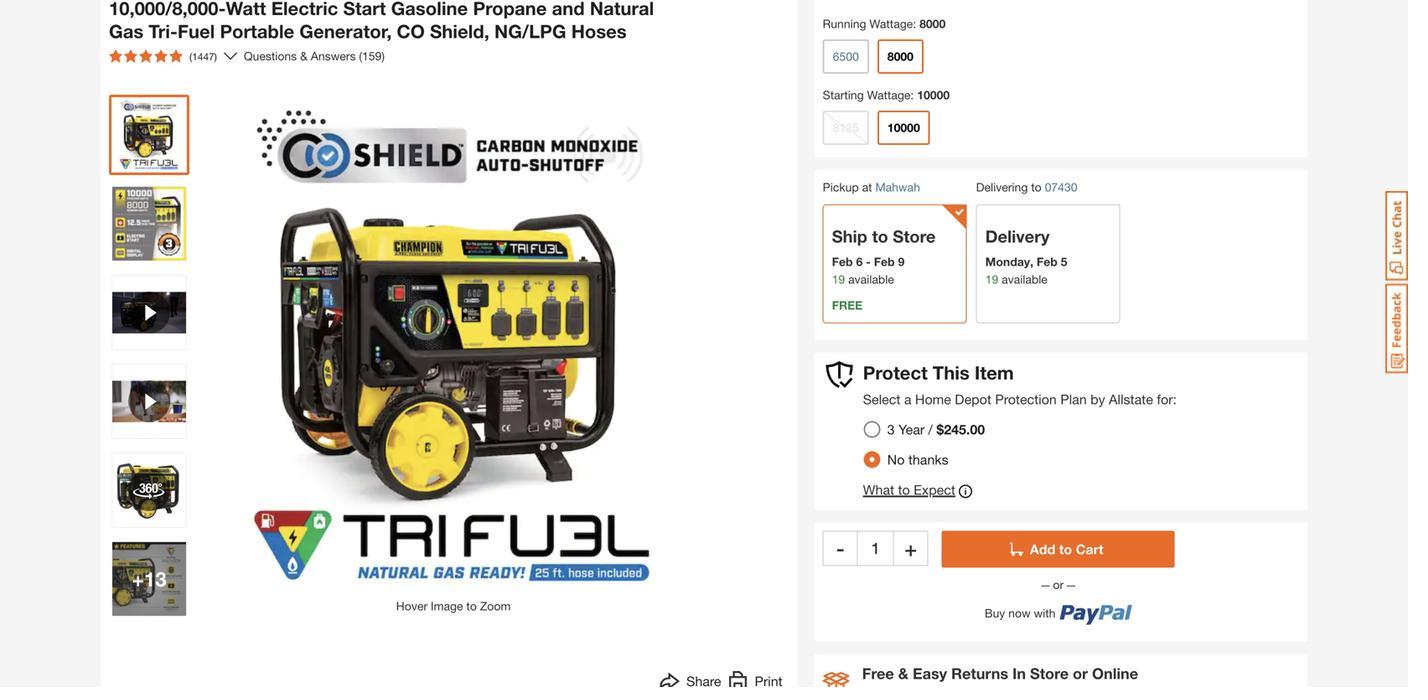 Task type: locate. For each thing, give the bounding box(es) containing it.
and
[[552, 0, 585, 19]]

pickup
[[823, 180, 859, 194]]

running wattage : 8000
[[823, 17, 946, 30]]

0 vertical spatial wattage
[[870, 17, 913, 30]]

thanks
[[909, 452, 949, 468]]

+ inside button
[[905, 537, 917, 561]]

hover
[[396, 600, 428, 614]]

0 vertical spatial -
[[866, 255, 871, 269]]

10000
[[918, 88, 950, 102], [888, 121, 920, 134]]

pickup at mahwah
[[823, 180, 921, 194]]

-
[[866, 255, 871, 269], [837, 537, 845, 561]]

feb left 6
[[832, 255, 853, 269]]

delivering to 07430
[[977, 180, 1078, 194]]

ng/lpg
[[495, 20, 566, 43]]

10000 up 10000 button
[[918, 88, 950, 102]]

live chat image
[[1386, 191, 1409, 281]]

item
[[975, 362, 1014, 384]]

1 vertical spatial :
[[911, 88, 914, 102]]

with
[[1034, 607, 1056, 621]]

1 available from the left
[[849, 273, 895, 287]]

select
[[863, 392, 901, 408]]

8000
[[920, 17, 946, 30], [888, 49, 914, 63]]

available down monday,
[[1002, 273, 1048, 287]]

1 horizontal spatial 8000
[[920, 17, 946, 30]]

questions & answers (159)
[[244, 49, 385, 63]]

to inside delivering to 07430
[[1032, 180, 1042, 194]]

2 available from the left
[[1002, 273, 1048, 287]]

8000 button
[[878, 39, 924, 74]]

portable
[[220, 20, 294, 43]]

or up buy now with button
[[1050, 578, 1067, 592]]

8000 down running wattage : 8000
[[888, 49, 914, 63]]

hover image to zoom
[[396, 600, 511, 614]]

$245.00
[[937, 422, 985, 438]]

store right in
[[1031, 665, 1069, 683]]

a
[[905, 392, 912, 408]]

0 vertical spatial &
[[300, 49, 308, 63]]

to left zoom
[[467, 600, 477, 614]]

0 vertical spatial +
[[905, 537, 917, 561]]

mahwah button
[[876, 180, 921, 194]]

gas
[[109, 20, 144, 43]]

feb left 5
[[1037, 255, 1058, 269]]

1 vertical spatial 10000
[[888, 121, 920, 134]]

19 inside delivery monday, feb 5 19 available
[[986, 273, 999, 287]]

1 horizontal spatial &
[[899, 665, 909, 683]]

at
[[863, 180, 873, 194]]

1 vertical spatial wattage
[[868, 88, 911, 102]]

store inside ship to store feb 6 - feb 9 19 available
[[893, 227, 936, 247]]

to inside button
[[1060, 542, 1073, 558]]

to left 07430
[[1032, 180, 1042, 194]]

1 vertical spatial 8000
[[888, 49, 914, 63]]

19 up free
[[832, 273, 845, 287]]

feb
[[832, 255, 853, 269], [874, 255, 895, 269], [1037, 255, 1058, 269]]

& right free
[[899, 665, 909, 683]]

0 horizontal spatial -
[[837, 537, 845, 561]]

to right ship
[[872, 227, 889, 247]]

: for running wattage
[[913, 17, 917, 30]]

13
[[144, 567, 166, 591]]

store
[[893, 227, 936, 247], [1031, 665, 1069, 683]]

to right "what"
[[898, 482, 910, 498]]

starting wattage : 10000
[[823, 88, 950, 102]]

online
[[1093, 665, 1139, 683]]

to for cart
[[1060, 542, 1073, 558]]

07430
[[1045, 180, 1078, 194]]

store up 9
[[893, 227, 936, 247]]

None field
[[858, 531, 894, 567]]

mahwah
[[876, 180, 921, 194]]

& for questions
[[300, 49, 308, 63]]

1 horizontal spatial 19
[[986, 273, 999, 287]]

+
[[905, 537, 917, 561], [132, 567, 144, 591]]

now
[[1009, 607, 1031, 621]]

1 vertical spatial -
[[837, 537, 845, 561]]

8125
[[833, 121, 859, 134]]

to inside ship to store feb 6 - feb 9 19 available
[[872, 227, 889, 247]]

&
[[300, 49, 308, 63], [899, 665, 909, 683]]

0 vertical spatial or
[[1050, 578, 1067, 592]]

1 vertical spatial store
[[1031, 665, 1069, 683]]

- inside ship to store feb 6 - feb 9 19 available
[[866, 255, 871, 269]]

wattage up 8000 button
[[870, 17, 913, 30]]

feb inside delivery monday, feb 5 19 available
[[1037, 255, 1058, 269]]

add to cart button
[[942, 531, 1175, 568]]

- inside '-' button
[[837, 537, 845, 561]]

1 vertical spatial or
[[1073, 665, 1088, 683]]

0 horizontal spatial feb
[[832, 255, 853, 269]]

1 horizontal spatial +
[[905, 537, 917, 561]]

9
[[898, 255, 905, 269]]

wattage up 10000 button
[[868, 88, 911, 102]]

1 horizontal spatial available
[[1002, 273, 1048, 287]]

2 horizontal spatial feb
[[1037, 255, 1058, 269]]

ship
[[832, 227, 868, 247]]

19
[[832, 273, 845, 287], [986, 273, 999, 287]]

easy
[[913, 665, 948, 683]]

(1447)
[[190, 51, 217, 63]]

(1447) link
[[102, 43, 237, 70]]

option group
[[858, 415, 999, 475]]

0 horizontal spatial store
[[893, 227, 936, 247]]

& left answers
[[300, 49, 308, 63]]

depot
[[955, 392, 992, 408]]

2 19 from the left
[[986, 273, 999, 287]]

expect
[[914, 482, 956, 498]]

- right 6
[[866, 255, 871, 269]]

1 horizontal spatial or
[[1073, 665, 1088, 683]]

0 horizontal spatial available
[[849, 273, 895, 287]]

feb left 9
[[874, 255, 895, 269]]

image
[[431, 600, 463, 614]]

10000 inside button
[[888, 121, 920, 134]]

1 vertical spatial &
[[899, 665, 909, 683]]

option group containing 3 year /
[[858, 415, 999, 475]]

0 horizontal spatial 8000
[[888, 49, 914, 63]]

gasoline
[[391, 0, 468, 19]]

3
[[888, 422, 895, 438]]

- left + button
[[837, 537, 845, 561]]

zoom
[[480, 600, 511, 614]]

0 vertical spatial :
[[913, 17, 917, 30]]

to inside "button"
[[898, 482, 910, 498]]

/
[[929, 422, 933, 438]]

1 horizontal spatial -
[[866, 255, 871, 269]]

available down 6
[[849, 273, 895, 287]]

1 vertical spatial +
[[132, 567, 144, 591]]

: up 8000 button
[[913, 17, 917, 30]]

0 horizontal spatial +
[[132, 567, 144, 591]]

to right 'add'
[[1060, 542, 1073, 558]]

1 19 from the left
[[832, 273, 845, 287]]

what
[[863, 482, 895, 498]]

or left online
[[1073, 665, 1088, 683]]

co
[[397, 20, 425, 43]]

to
[[1032, 180, 1042, 194], [872, 227, 889, 247], [898, 482, 910, 498], [1060, 542, 1073, 558], [467, 600, 477, 614]]

wattage for running wattage
[[870, 17, 913, 30]]

10000 down starting wattage : 10000
[[888, 121, 920, 134]]

free
[[863, 665, 894, 683]]

1 horizontal spatial feb
[[874, 255, 895, 269]]

19 down monday,
[[986, 273, 999, 287]]

3 feb from the left
[[1037, 255, 1058, 269]]

:
[[913, 17, 917, 30], [911, 88, 914, 102]]

what to expect button
[[863, 482, 973, 502]]

0 horizontal spatial 19
[[832, 273, 845, 287]]

monday,
[[986, 255, 1034, 269]]

6
[[857, 255, 863, 269]]

8000 up 8000 button
[[920, 17, 946, 30]]

0 horizontal spatial &
[[300, 49, 308, 63]]

starting
[[823, 88, 864, 102]]

: up 10000 button
[[911, 88, 914, 102]]

6500 button
[[823, 39, 869, 74]]

available
[[849, 273, 895, 287], [1002, 273, 1048, 287]]

watt
[[226, 0, 266, 19]]

0 vertical spatial store
[[893, 227, 936, 247]]



Task type: vqa. For each thing, say whether or not it's contained in the screenshot.
first Feb from right
yes



Task type: describe. For each thing, give the bounding box(es) containing it.
buy now with
[[985, 607, 1056, 621]]

0 vertical spatial 10000
[[918, 88, 950, 102]]

feedback link image
[[1386, 283, 1409, 374]]

free
[[832, 299, 863, 313]]

answers
[[311, 49, 356, 63]]

buy
[[985, 607, 1006, 621]]

0 horizontal spatial or
[[1050, 578, 1067, 592]]

10,000/8,000-
[[109, 0, 226, 19]]

in
[[1013, 665, 1026, 683]]

1 feb from the left
[[832, 255, 853, 269]]

316786218_s01 image
[[112, 454, 186, 528]]

add to cart
[[1030, 542, 1104, 558]]

returns
[[952, 665, 1009, 683]]

plan
[[1061, 392, 1087, 408]]

questions
[[244, 49, 297, 63]]

(1447) button
[[102, 43, 224, 70]]

6336982072112 image
[[112, 365, 186, 439]]

available inside delivery monday, feb 5 19 available
[[1002, 273, 1048, 287]]

delivery monday, feb 5 19 available
[[986, 227, 1068, 287]]

available inside ship to store feb 6 - feb 9 19 available
[[849, 273, 895, 287]]

no
[[888, 452, 905, 468]]

to for store
[[872, 227, 889, 247]]

propane
[[473, 0, 547, 19]]

to for expect
[[898, 482, 910, 498]]

+ 13
[[132, 567, 166, 591]]

6500
[[833, 49, 859, 63]]

to for 07430
[[1032, 180, 1042, 194]]

hoses
[[572, 20, 627, 43]]

no thanks
[[888, 452, 949, 468]]

10,000/8,000-watt electric start gasoline propane and natural gas tri-fuel portable generator, co shield, ng/lpg hoses
[[109, 0, 654, 43]]

protect
[[863, 362, 928, 384]]

07430 link
[[1045, 179, 1078, 196]]

start
[[343, 0, 386, 19]]

shield,
[[430, 20, 490, 43]]

to inside "button"
[[467, 600, 477, 614]]

allstate
[[1109, 392, 1154, 408]]

10000 button
[[878, 111, 931, 145]]

buy now with button
[[942, 594, 1175, 626]]

tri-
[[149, 20, 178, 43]]

ship to store feb 6 - feb 9 19 available
[[832, 227, 936, 287]]

year
[[899, 422, 925, 438]]

& for free
[[899, 665, 909, 683]]

natural
[[590, 0, 654, 19]]

1 horizontal spatial store
[[1031, 665, 1069, 683]]

delivery
[[986, 227, 1050, 247]]

+ button
[[894, 531, 929, 567]]

generator,
[[300, 20, 392, 43]]

8000 inside button
[[888, 49, 914, 63]]

home
[[916, 392, 952, 408]]

champion power equipment portable generators 100416 64.0 image
[[112, 98, 186, 172]]

what to expect
[[863, 482, 956, 498]]

icon image
[[823, 673, 850, 688]]

+ for + 13
[[132, 567, 144, 591]]

fuel
[[178, 20, 215, 43]]

cart
[[1076, 542, 1104, 558]]

protection
[[996, 392, 1057, 408]]

champion power equipment portable generators 100416 40.2 image
[[112, 543, 186, 617]]

+ for +
[[905, 537, 917, 561]]

2 feb from the left
[[874, 255, 895, 269]]

- button
[[823, 531, 858, 567]]

5 stars image
[[109, 50, 183, 63]]

running
[[823, 17, 867, 30]]

wattage for starting wattage
[[868, 88, 911, 102]]

(159)
[[359, 49, 385, 63]]

3 year / $245.00
[[888, 422, 985, 438]]

champion power equipment portable generators 100416 e1.1 image
[[112, 187, 186, 261]]

add
[[1030, 542, 1056, 558]]

hover image to zoom button
[[202, 95, 705, 616]]

19 inside ship to store feb 6 - feb 9 19 available
[[832, 273, 845, 287]]

5
[[1061, 255, 1068, 269]]

electric
[[271, 0, 338, 19]]

this
[[933, 362, 970, 384]]

for:
[[1157, 392, 1177, 408]]

by
[[1091, 392, 1106, 408]]

delivering
[[977, 180, 1028, 194]]

: for starting wattage
[[911, 88, 914, 102]]

0 vertical spatial 8000
[[920, 17, 946, 30]]

8125 button
[[823, 111, 869, 145]]

free & easy returns in store or online
[[863, 665, 1139, 683]]

6269142411001 image
[[112, 276, 186, 350]]

protect this item select a home depot protection plan by allstate for:
[[863, 362, 1177, 408]]



